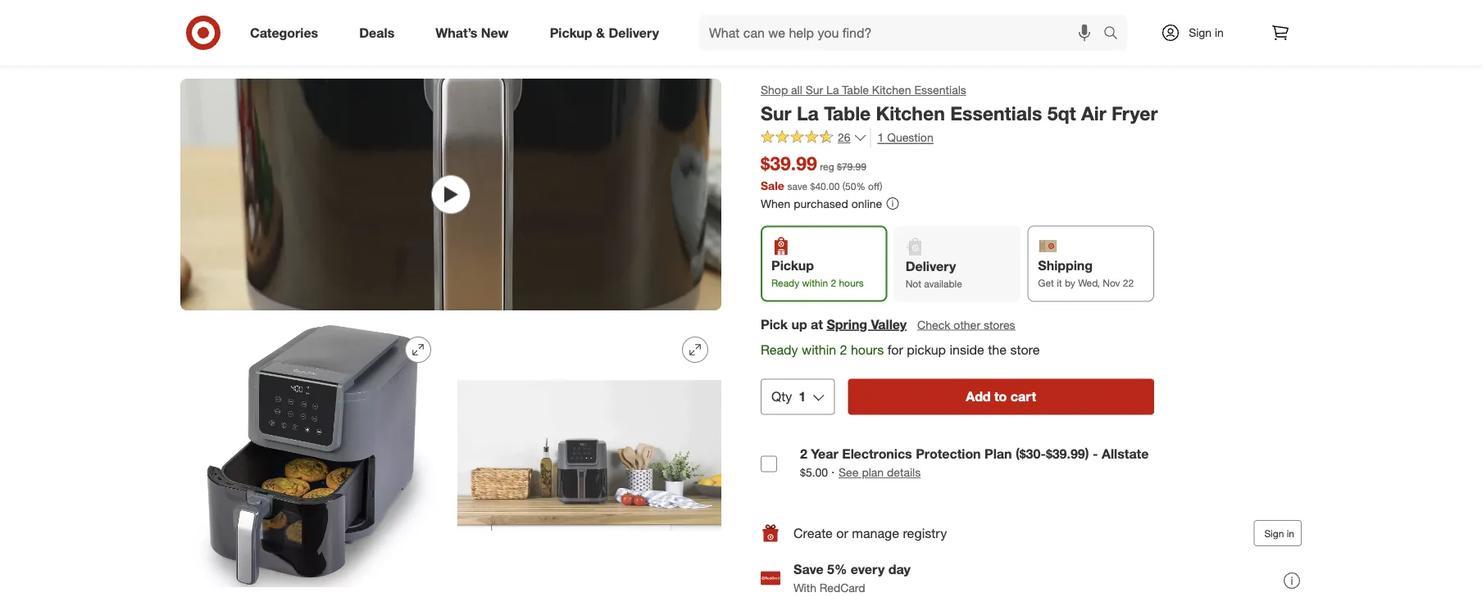 Task type: vqa. For each thing, say whether or not it's contained in the screenshot.
Delivery Not Available
yes



Task type: locate. For each thing, give the bounding box(es) containing it.
1 vertical spatial sur
[[761, 102, 792, 125]]

sign
[[1189, 25, 1212, 40], [1265, 528, 1284, 540]]

pickup for &
[[550, 25, 592, 41]]

delivery up available
[[906, 259, 956, 274]]

2 up pick up at spring valley
[[831, 277, 836, 289]]

1 horizontal spatial in
[[1287, 528, 1295, 540]]

0 vertical spatial pickup
[[550, 25, 592, 41]]

0 horizontal spatial pickup
[[550, 25, 592, 41]]

0 vertical spatial 2
[[831, 277, 836, 289]]

other
[[954, 318, 981, 332]]

kitchen
[[872, 83, 911, 97], [876, 102, 945, 125]]

sur down "shop"
[[761, 102, 792, 125]]

1 right qty
[[799, 389, 806, 405]]

in
[[1215, 25, 1224, 40], [1287, 528, 1295, 540]]

hours up spring at right
[[839, 277, 864, 289]]

None checkbox
[[761, 456, 777, 473]]

sur
[[806, 83, 823, 97], [761, 102, 792, 125]]

when
[[761, 196, 791, 211]]

for
[[888, 342, 903, 358]]

online
[[852, 196, 882, 211]]

0 vertical spatial in
[[1215, 25, 1224, 40]]

0 horizontal spatial la
[[797, 102, 819, 125]]

fryer
[[1112, 102, 1158, 125]]

at
[[811, 316, 823, 332]]

1 horizontal spatial 1
[[878, 131, 884, 145]]

search button
[[1096, 15, 1136, 54]]

0 vertical spatial la
[[827, 83, 839, 97]]

hours down spring valley button
[[851, 342, 884, 358]]

0 vertical spatial sign in
[[1189, 25, 1224, 40]]

1 horizontal spatial delivery
[[906, 259, 956, 274]]

delivery right &
[[609, 25, 659, 41]]

pickup up up
[[772, 258, 814, 274]]

-
[[1093, 446, 1098, 462]]

0 horizontal spatial 1
[[799, 389, 806, 405]]

table
[[842, 83, 869, 97], [824, 102, 871, 125]]

2
[[831, 277, 836, 289], [840, 342, 847, 358], [800, 446, 808, 462]]

shop
[[761, 83, 788, 97]]

reg
[[820, 161, 834, 173]]

1 horizontal spatial 2
[[831, 277, 836, 289]]

la down all
[[797, 102, 819, 125]]

1 vertical spatial in
[[1287, 528, 1295, 540]]

1 horizontal spatial sur
[[806, 83, 823, 97]]

wed,
[[1078, 277, 1100, 289]]

0 horizontal spatial delivery
[[609, 25, 659, 41]]

create or manage registry
[[794, 526, 947, 542]]

sur right all
[[806, 83, 823, 97]]

pickup inside 'pickup ready within 2 hours'
[[772, 258, 814, 274]]

2 inside 'pickup ready within 2 hours'
[[831, 277, 836, 289]]

kitchen up 1 question link
[[872, 83, 911, 97]]

50
[[845, 180, 856, 192]]

within inside 'pickup ready within 2 hours'
[[802, 277, 828, 289]]

2 inside 2 year electronics protection plan ($30-$39.99) - allstate $5.00 · see plan details
[[800, 446, 808, 462]]

1 vertical spatial delivery
[[906, 259, 956, 274]]

1 horizontal spatial sign in
[[1265, 528, 1295, 540]]

)
[[880, 180, 883, 192]]

search
[[1096, 26, 1136, 42]]

check other stores button
[[917, 316, 1016, 334]]

plan
[[985, 446, 1012, 462]]

shop all sur la table kitchen essentials sur la table kitchen essentials 5qt air fryer
[[761, 83, 1158, 125]]

save
[[788, 180, 808, 192]]

pickup
[[550, 25, 592, 41], [772, 258, 814, 274]]

0 horizontal spatial sign in
[[1189, 25, 1224, 40]]

ready up pick
[[772, 277, 800, 289]]

within up "at"
[[802, 277, 828, 289]]

2 year electronics protection plan ($30-$39.99) - allstate $5.00 · see plan details
[[800, 446, 1149, 481]]

1 vertical spatial essentials
[[950, 102, 1042, 125]]

$
[[810, 180, 815, 192]]

1 within from the top
[[802, 277, 828, 289]]

0 horizontal spatial sign
[[1189, 25, 1212, 40]]

·
[[831, 465, 835, 481]]

details
[[887, 466, 921, 480]]

0 horizontal spatial sur
[[761, 102, 792, 125]]

pickup & delivery link
[[536, 15, 680, 51]]

add
[[966, 389, 991, 405]]

1 vertical spatial ready
[[761, 342, 798, 358]]

within
[[802, 277, 828, 289], [802, 342, 836, 358]]

0 vertical spatial hours
[[839, 277, 864, 289]]

air
[[1081, 102, 1107, 125]]

sign in
[[1189, 25, 1224, 40], [1265, 528, 1295, 540]]

pickup ready within 2 hours
[[772, 258, 864, 289]]

see
[[839, 466, 859, 480]]

up
[[792, 316, 807, 332]]

sur la table kitchen essentials 5qt air fryer, 3 of 8 image
[[180, 324, 444, 588]]

0 horizontal spatial 2
[[800, 446, 808, 462]]

pickup
[[907, 342, 946, 358]]

1 inside 1 question link
[[878, 131, 884, 145]]

day
[[888, 562, 911, 578]]

0 vertical spatial sur
[[806, 83, 823, 97]]

la
[[827, 83, 839, 97], [797, 102, 819, 125]]

0 vertical spatial within
[[802, 277, 828, 289]]

1 vertical spatial 2
[[840, 342, 847, 358]]

what's new link
[[422, 15, 529, 51]]

pickup left &
[[550, 25, 592, 41]]

1 left question
[[878, 131, 884, 145]]

1 vertical spatial pickup
[[772, 258, 814, 274]]

shipping
[[1038, 258, 1093, 274]]

essentials
[[915, 83, 966, 97], [950, 102, 1042, 125]]

1 horizontal spatial sign
[[1265, 528, 1284, 540]]

to
[[995, 389, 1007, 405]]

0 horizontal spatial in
[[1215, 25, 1224, 40]]

1 horizontal spatial la
[[827, 83, 839, 97]]

0 vertical spatial kitchen
[[872, 83, 911, 97]]

pickup for ready
[[772, 258, 814, 274]]

hours
[[839, 277, 864, 289], [851, 342, 884, 358]]

kitchen up question
[[876, 102, 945, 125]]

2 vertical spatial 2
[[800, 446, 808, 462]]

essentials left 5qt
[[950, 102, 1042, 125]]

pick
[[761, 316, 788, 332]]

in inside "button"
[[1287, 528, 1295, 540]]

1 vertical spatial sign in
[[1265, 528, 1295, 540]]

2 left 'year'
[[800, 446, 808, 462]]

1 vertical spatial sign
[[1265, 528, 1284, 540]]

valley
[[871, 316, 907, 332]]

when purchased online
[[761, 196, 882, 211]]

la right all
[[827, 83, 839, 97]]

year
[[811, 446, 839, 462]]

0 vertical spatial 1
[[878, 131, 884, 145]]

delivery
[[609, 25, 659, 41], [906, 259, 956, 274]]

1 vertical spatial 1
[[799, 389, 806, 405]]

2 down spring at right
[[840, 342, 847, 358]]

ready
[[772, 277, 800, 289], [761, 342, 798, 358]]

1
[[878, 131, 884, 145], [799, 389, 806, 405]]

0 vertical spatial ready
[[772, 277, 800, 289]]

0 vertical spatial delivery
[[609, 25, 659, 41]]

essentials up question
[[915, 83, 966, 97]]

1 vertical spatial within
[[802, 342, 836, 358]]

ready down pick
[[761, 342, 798, 358]]

or
[[837, 526, 848, 542]]

registry
[[903, 526, 947, 542]]

within down "at"
[[802, 342, 836, 358]]

nov
[[1103, 277, 1120, 289]]

1 horizontal spatial pickup
[[772, 258, 814, 274]]



Task type: describe. For each thing, give the bounding box(es) containing it.
delivery inside the 'pickup & delivery' link
[[609, 25, 659, 41]]

save 5% every day with redcard
[[794, 562, 911, 595]]

($30-
[[1016, 446, 1046, 462]]

$39.99 reg $79.99 sale save $ 40.00 ( 50 % off )
[[761, 152, 883, 193]]

ready within 2 hours for pickup inside the store
[[761, 342, 1040, 358]]

$5.00
[[800, 466, 828, 480]]

%
[[856, 180, 866, 192]]

save
[[794, 562, 824, 578]]

pickup & delivery
[[550, 25, 659, 41]]

1 vertical spatial hours
[[851, 342, 884, 358]]

inside
[[950, 342, 985, 358]]

$39.99)
[[1046, 446, 1089, 462]]

sign in button
[[1254, 521, 1302, 547]]

shipping get it by wed, nov 22
[[1038, 258, 1134, 289]]

add to cart
[[966, 389, 1036, 405]]

cart
[[1011, 389, 1036, 405]]

plan
[[862, 466, 884, 480]]

1 vertical spatial table
[[824, 102, 871, 125]]

sign inside "button"
[[1265, 528, 1284, 540]]

qty
[[772, 389, 792, 405]]

new
[[481, 25, 509, 41]]

every
[[851, 562, 885, 578]]

protection
[[916, 446, 981, 462]]

question
[[887, 131, 934, 145]]

1 vertical spatial la
[[797, 102, 819, 125]]

hours inside 'pickup ready within 2 hours'
[[839, 277, 864, 289]]

add to cart button
[[848, 379, 1154, 415]]

2 horizontal spatial 2
[[840, 342, 847, 358]]

manage
[[852, 526, 899, 542]]

0 vertical spatial essentials
[[915, 83, 966, 97]]

off
[[868, 180, 880, 192]]

qty 1
[[772, 389, 806, 405]]

spring
[[827, 316, 868, 332]]

stores
[[984, 318, 1016, 332]]

sale
[[761, 178, 784, 193]]

create
[[794, 526, 833, 542]]

store
[[1010, 342, 1040, 358]]

sur la table kitchen essentials 5qt air fryer, 1 of 8 image
[[180, 0, 722, 66]]

sign in inside "button"
[[1265, 528, 1295, 540]]

all
[[791, 83, 803, 97]]

5qt
[[1048, 102, 1076, 125]]

check other stores
[[918, 318, 1016, 332]]

categories link
[[236, 15, 339, 51]]

$39.99
[[761, 152, 817, 175]]

with
[[794, 581, 817, 595]]

sur la table kitchen essentials 5qt air fryer, 2 of 8, play video image
[[180, 79, 722, 311]]

pick up at spring valley
[[761, 316, 907, 332]]

electronics
[[842, 446, 912, 462]]

categories
[[250, 25, 318, 41]]

delivery not available
[[906, 259, 962, 290]]

26 link
[[761, 129, 867, 149]]

spring valley button
[[827, 315, 907, 334]]

$79.99
[[837, 161, 867, 173]]

the
[[988, 342, 1007, 358]]

delivery inside delivery not available
[[906, 259, 956, 274]]

what's
[[436, 25, 478, 41]]

deals
[[359, 25, 395, 41]]

5%
[[827, 562, 847, 578]]

not
[[906, 277, 922, 290]]

what's new
[[436, 25, 509, 41]]

What can we help you find? suggestions appear below search field
[[699, 15, 1108, 51]]

it
[[1057, 277, 1062, 289]]

by
[[1065, 277, 1076, 289]]

40.00
[[815, 180, 840, 192]]

22
[[1123, 277, 1134, 289]]

ready inside 'pickup ready within 2 hours'
[[772, 277, 800, 289]]

check
[[918, 318, 951, 332]]

redcard
[[820, 581, 866, 595]]

1 question link
[[870, 129, 934, 147]]

1 question
[[878, 131, 934, 145]]

get
[[1038, 277, 1054, 289]]

deals link
[[345, 15, 415, 51]]

0 vertical spatial sign
[[1189, 25, 1212, 40]]

sur la table kitchen essentials 5qt air fryer, 4 of 8 image
[[458, 324, 722, 588]]

allstate
[[1102, 446, 1149, 462]]

1 vertical spatial kitchen
[[876, 102, 945, 125]]

0 vertical spatial table
[[842, 83, 869, 97]]

&
[[596, 25, 605, 41]]

available
[[924, 277, 962, 290]]

sign in link
[[1147, 15, 1250, 51]]

26
[[838, 131, 851, 145]]

purchased
[[794, 196, 848, 211]]

2 within from the top
[[802, 342, 836, 358]]

(
[[843, 180, 845, 192]]



